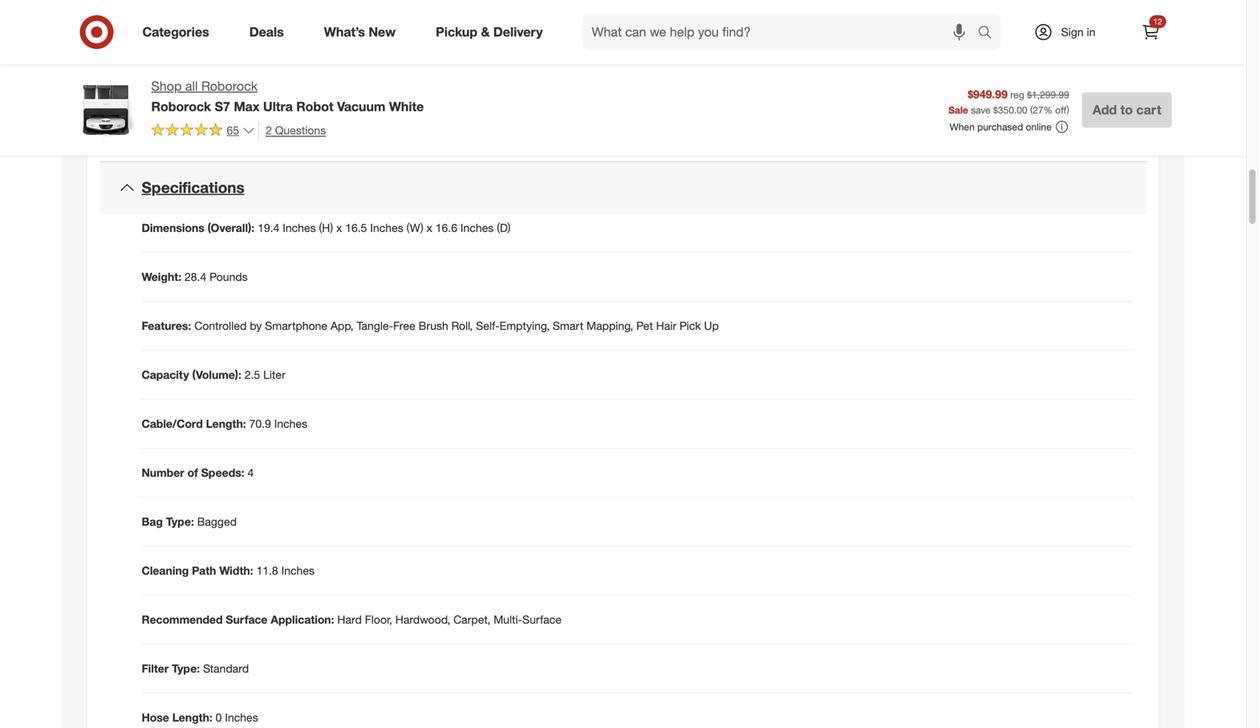 Task type: vqa. For each thing, say whether or not it's contained in the screenshot.
the & to the bottom
no



Task type: describe. For each thing, give the bounding box(es) containing it.
weight:
[[142, 270, 181, 284]]

demand.
[[335, 95, 379, 109]]

deals link
[[236, 14, 304, 50]]

clean
[[351, 111, 378, 125]]

&
[[481, 24, 490, 40]]

cleaning inside the precisense lidar navigation. the brain behind your robot can create detailed maps to plan the optimal home cleaning route.
[[273, 56, 315, 70]]

the inside the easy-to-use app features. clean your house whenever and wherever you like with custom cleaning schedules, regularly or on demand. simply tap your phone and let the s7 max ultra get to work, giving you a precise clean every time.
[[536, 95, 552, 109]]

cleaning path width: 11.8 inches
[[142, 564, 315, 578]]

length: for cable/cord length:
[[206, 417, 246, 431]]

0 horizontal spatial and
[[434, 79, 453, 93]]

smartphone
[[265, 319, 328, 333]]

65 link
[[151, 121, 255, 141]]

behind
[[362, 40, 396, 54]]

features:
[[142, 319, 191, 333]]

16.6
[[436, 221, 458, 235]]

path
[[192, 564, 216, 578]]

your for clean
[[324, 79, 346, 93]]

bag type: bagged
[[142, 515, 237, 529]]

get
[[185, 111, 201, 125]]

$1,299.99
[[1028, 89, 1070, 101]]

shop
[[151, 78, 182, 94]]

pickup
[[436, 24, 478, 40]]

use
[[200, 79, 218, 93]]

width:
[[219, 564, 253, 578]]

length: for hose length:
[[172, 710, 213, 724]]

or
[[306, 95, 317, 109]]

recommended surface application: hard floor, hardwood, carpet, multi-surface
[[142, 612, 562, 627]]

(h)
[[319, 221, 333, 235]]

pet
[[637, 319, 653, 333]]

add
[[1093, 102, 1117, 117]]

weight: 28.4 pounds
[[142, 270, 248, 284]]

lidar
[[218, 40, 249, 54]]

2 questions
[[266, 123, 326, 137]]

of
[[188, 466, 198, 480]]

speeds:
[[201, 466, 245, 480]]

shop all roborock roborock s7 max ultra robot vacuum white
[[151, 78, 424, 114]]

controlled
[[194, 319, 247, 333]]

questions
[[275, 123, 326, 137]]

work,
[[217, 111, 244, 125]]

350.00
[[998, 104, 1028, 116]]

what's new
[[324, 24, 396, 40]]

2 x from the left
[[427, 221, 433, 235]]

type: for bag type:
[[166, 515, 194, 529]]

1 surface from the left
[[226, 612, 268, 627]]

16.5
[[345, 221, 367, 235]]

deals
[[249, 24, 284, 40]]

online
[[1026, 121, 1052, 133]]

recommended
[[142, 612, 223, 627]]

to-
[[186, 79, 200, 93]]

add to cart
[[1093, 102, 1162, 117]]

like
[[527, 79, 544, 93]]

27
[[1033, 104, 1044, 116]]

schedules,
[[203, 95, 257, 109]]

$
[[994, 104, 998, 116]]

simply
[[382, 95, 417, 109]]

11.8
[[256, 564, 278, 578]]

type: for filter type:
[[172, 661, 200, 675]]

multi-
[[494, 612, 523, 627]]

giving
[[247, 111, 277, 125]]

bag
[[142, 515, 163, 529]]

)
[[1067, 104, 1070, 116]]

what's new link
[[310, 14, 416, 50]]

capacity (volume): 2.5 liter
[[142, 368, 286, 382]]

1 x from the left
[[336, 221, 342, 235]]

wherever
[[456, 79, 503, 93]]

2.5
[[245, 368, 260, 382]]

to inside the precisense lidar navigation. the brain behind your robot can create detailed maps to plan the optimal home cleaning route.
[[585, 40, 595, 54]]

0 vertical spatial roborock
[[201, 78, 258, 94]]

tap
[[420, 95, 436, 109]]

number
[[142, 466, 184, 480]]

to inside button
[[1121, 102, 1133, 117]]

pick
[[680, 319, 701, 333]]

emptying,
[[500, 319, 550, 333]]

route.
[[319, 56, 347, 70]]

sign
[[1062, 25, 1084, 39]]

maps
[[554, 40, 582, 54]]

inches left (h)
[[283, 221, 316, 235]]

floor,
[[365, 612, 392, 627]]

self-
[[476, 319, 500, 333]]

by
[[250, 319, 262, 333]]

on
[[320, 95, 332, 109]]

cleaning inside the easy-to-use app features. clean your house whenever and wherever you like with custom cleaning schedules, regularly or on demand. simply tap your phone and let the s7 max ultra get to work, giving you a precise clean every time.
[[158, 95, 200, 109]]

ultra inside the easy-to-use app features. clean your house whenever and wherever you like with custom cleaning schedules, regularly or on demand. simply tap your phone and let the s7 max ultra get to work, giving you a precise clean every time.
[[158, 111, 181, 125]]

19.4
[[258, 221, 280, 235]]

1 horizontal spatial and
[[499, 95, 518, 109]]

hard
[[337, 612, 362, 627]]

phone
[[464, 95, 496, 109]]



Task type: locate. For each thing, give the bounding box(es) containing it.
your for behind
[[399, 40, 421, 54]]

2 vertical spatial your
[[439, 95, 461, 109]]

0 vertical spatial type:
[[166, 515, 194, 529]]

0 vertical spatial the
[[182, 56, 198, 70]]

1 vertical spatial the
[[536, 95, 552, 109]]

and
[[434, 79, 453, 93], [499, 95, 518, 109]]

1 vertical spatial roborock
[[151, 99, 211, 114]]

1 vertical spatial type:
[[172, 661, 200, 675]]

when purchased online
[[950, 121, 1052, 133]]

s7 inside the shop all roborock roborock s7 max ultra robot vacuum white
[[215, 99, 230, 114]]

1 horizontal spatial max
[[572, 95, 594, 109]]

the right let
[[536, 95, 552, 109]]

1 horizontal spatial to
[[585, 40, 595, 54]]

to
[[585, 40, 595, 54], [1121, 102, 1133, 117], [204, 111, 214, 125]]

when
[[950, 121, 975, 133]]

the
[[182, 56, 198, 70], [536, 95, 552, 109]]

s7 down with
[[555, 95, 569, 109]]

0 vertical spatial and
[[434, 79, 453, 93]]

you
[[506, 79, 524, 93], [280, 111, 298, 125]]

capacity
[[142, 368, 189, 382]]

cable/cord
[[142, 417, 203, 431]]

brush
[[419, 319, 449, 333]]

max inside the easy-to-use app features. clean your house whenever and wherever you like with custom cleaning schedules, regularly or on demand. simply tap your phone and let the s7 max ultra get to work, giving you a precise clean every time.
[[572, 95, 594, 109]]

1 vertical spatial cleaning
[[158, 95, 200, 109]]

the inside the precisense lidar navigation. the brain behind your robot can create detailed maps to plan the optimal home cleaning route.
[[182, 56, 198, 70]]

the
[[311, 40, 330, 54]]

s7 down app
[[215, 99, 230, 114]]

navigation.
[[252, 40, 308, 54]]

you left a
[[280, 111, 298, 125]]

max down custom
[[572, 95, 594, 109]]

(volume):
[[192, 368, 241, 382]]

your left robot
[[399, 40, 421, 54]]

cleaning
[[142, 564, 189, 578]]

all
[[185, 78, 198, 94]]

search
[[971, 26, 1009, 41]]

1 vertical spatial and
[[499, 95, 518, 109]]

number of speeds: 4
[[142, 466, 254, 480]]

smart
[[553, 319, 584, 333]]

0 horizontal spatial surface
[[226, 612, 268, 627]]

ultra left 'get'
[[158, 111, 181, 125]]

a
[[301, 111, 307, 125]]

ultra down the features.
[[263, 99, 293, 114]]

to inside the easy-to-use app features. clean your house whenever and wherever you like with custom cleaning schedules, regularly or on demand. simply tap your phone and let the s7 max ultra get to work, giving you a precise clean every time.
[[204, 111, 214, 125]]

1 horizontal spatial you
[[506, 79, 524, 93]]

ultra
[[263, 99, 293, 114], [158, 111, 181, 125]]

(overall):
[[208, 221, 255, 235]]

whenever
[[382, 79, 431, 93]]

house
[[349, 79, 379, 93]]

inches right 11.8
[[281, 564, 315, 578]]

add to cart button
[[1083, 92, 1172, 128]]

white
[[389, 99, 424, 114]]

plan
[[158, 56, 179, 70]]

28.4
[[185, 270, 206, 284]]

max down app
[[234, 99, 260, 114]]

0 horizontal spatial cleaning
[[158, 95, 200, 109]]

specifications button
[[100, 162, 1147, 214]]

custom
[[571, 79, 608, 93]]

filter type: standard
[[142, 661, 249, 675]]

application:
[[271, 612, 334, 627]]

standard
[[203, 661, 249, 675]]

2
[[266, 123, 272, 137]]

1 horizontal spatial ultra
[[263, 99, 293, 114]]

0 horizontal spatial the
[[182, 56, 198, 70]]

reg
[[1011, 89, 1025, 101]]

0 horizontal spatial ultra
[[158, 111, 181, 125]]

your up on at the top left
[[324, 79, 346, 93]]

x right (w)
[[427, 221, 433, 235]]

off
[[1056, 104, 1067, 116]]

2 horizontal spatial to
[[1121, 102, 1133, 117]]

dimensions
[[142, 221, 205, 235]]

0 horizontal spatial max
[[234, 99, 260, 114]]

type: right filter
[[172, 661, 200, 675]]

filter
[[142, 661, 169, 675]]

sale
[[949, 104, 969, 116]]

roll,
[[452, 319, 473, 333]]

1 horizontal spatial s7
[[555, 95, 569, 109]]

0 vertical spatial cleaning
[[273, 56, 315, 70]]

new
[[369, 24, 396, 40]]

$949.99 reg $1,299.99 sale save $ 350.00 ( 27 % off )
[[949, 87, 1070, 116]]

bagged
[[197, 515, 237, 529]]

app,
[[331, 319, 354, 333]]

to right 'get'
[[204, 111, 214, 125]]

and left let
[[499, 95, 518, 109]]

hose
[[142, 710, 169, 724]]

0
[[216, 710, 222, 724]]

x
[[336, 221, 342, 235], [427, 221, 433, 235]]

free
[[393, 319, 416, 333]]

0 vertical spatial length:
[[206, 417, 246, 431]]

0 horizontal spatial you
[[280, 111, 298, 125]]

surface
[[226, 612, 268, 627], [523, 612, 562, 627]]

surface right carpet,
[[523, 612, 562, 627]]

12 link
[[1134, 14, 1169, 50]]

in
[[1087, 25, 1096, 39]]

your right the tap
[[439, 95, 461, 109]]

to right the add
[[1121, 102, 1133, 117]]

65
[[227, 123, 239, 137]]

0 horizontal spatial to
[[204, 111, 214, 125]]

inches left the (d)
[[461, 221, 494, 235]]

0 horizontal spatial your
[[324, 79, 346, 93]]

1 vertical spatial length:
[[172, 710, 213, 724]]

type:
[[166, 515, 194, 529], [172, 661, 200, 675]]

and up the tap
[[434, 79, 453, 93]]

inches right 70.9
[[274, 417, 308, 431]]

2 horizontal spatial your
[[439, 95, 461, 109]]

roborock up schedules, on the top left of the page
[[201, 78, 258, 94]]

1 horizontal spatial cleaning
[[273, 56, 315, 70]]

brain
[[333, 40, 358, 54]]

save
[[971, 104, 991, 116]]

you up let
[[506, 79, 524, 93]]

length: left 0
[[172, 710, 213, 724]]

s7 inside the easy-to-use app features. clean your house whenever and wherever you like with custom cleaning schedules, regularly or on demand. simply tap your phone and let the s7 max ultra get to work, giving you a precise clean every time.
[[555, 95, 569, 109]]

robot
[[424, 40, 451, 54]]

max inside the shop all roborock roborock s7 max ultra robot vacuum white
[[234, 99, 260, 114]]

length:
[[206, 417, 246, 431], [172, 710, 213, 724]]

easy-to-use app features. clean your house whenever and wherever you like with custom cleaning schedules, regularly or on demand. simply tap your phone and let the s7 max ultra get to work, giving you a precise clean every time.
[[158, 79, 608, 125]]

1 vertical spatial you
[[280, 111, 298, 125]]

0 vertical spatial your
[[399, 40, 421, 54]]

4
[[248, 466, 254, 480]]

0 horizontal spatial s7
[[215, 99, 230, 114]]

1 horizontal spatial x
[[427, 221, 433, 235]]

roborock down easy-
[[151, 99, 211, 114]]

inches right 0
[[225, 710, 258, 724]]

ultra inside the shop all roborock roborock s7 max ultra robot vacuum white
[[263, 99, 293, 114]]

easy-
[[158, 79, 186, 93]]

x right (h)
[[336, 221, 342, 235]]

sign in
[[1062, 25, 1096, 39]]

dimensions (overall): 19.4 inches (h) x 16.5 inches (w) x 16.6 inches (d)
[[142, 221, 511, 235]]

2 questions link
[[259, 121, 326, 139]]

liter
[[263, 368, 286, 382]]

0 vertical spatial you
[[506, 79, 524, 93]]

to right maps
[[585, 40, 595, 54]]

cleaning down easy-
[[158, 95, 200, 109]]

what's
[[324, 24, 365, 40]]

type: right the bag
[[166, 515, 194, 529]]

1 horizontal spatial your
[[399, 40, 421, 54]]

What can we help you find? suggestions appear below search field
[[582, 14, 982, 50]]

delivery
[[494, 24, 543, 40]]

up
[[704, 319, 719, 333]]

every
[[381, 111, 408, 125]]

surface down the width:
[[226, 612, 268, 627]]

hair
[[656, 319, 677, 333]]

cart
[[1137, 102, 1162, 117]]

search button
[[971, 14, 1009, 53]]

inches left (w)
[[370, 221, 404, 235]]

1 vertical spatial your
[[324, 79, 346, 93]]

cleaning down navigation.
[[273, 56, 315, 70]]

0 horizontal spatial x
[[336, 221, 342, 235]]

sign in link
[[1021, 14, 1121, 50]]

features: controlled by smartphone app, tangle-free brush roll, self-emptying, smart mapping, pet hair pick up
[[142, 319, 719, 333]]

vacuum
[[337, 99, 386, 114]]

1 horizontal spatial surface
[[523, 612, 562, 627]]

your inside the precisense lidar navigation. the brain behind your robot can create detailed maps to plan the optimal home cleaning route.
[[399, 40, 421, 54]]

the down precisense
[[182, 56, 198, 70]]

image of roborock s7 max ultra robot vacuum white image
[[74, 77, 138, 141]]

carpet,
[[454, 612, 491, 627]]

precise
[[311, 111, 347, 125]]

pickup & delivery
[[436, 24, 543, 40]]

2 surface from the left
[[523, 612, 562, 627]]

length: left 70.9
[[206, 417, 246, 431]]

1 horizontal spatial the
[[536, 95, 552, 109]]



